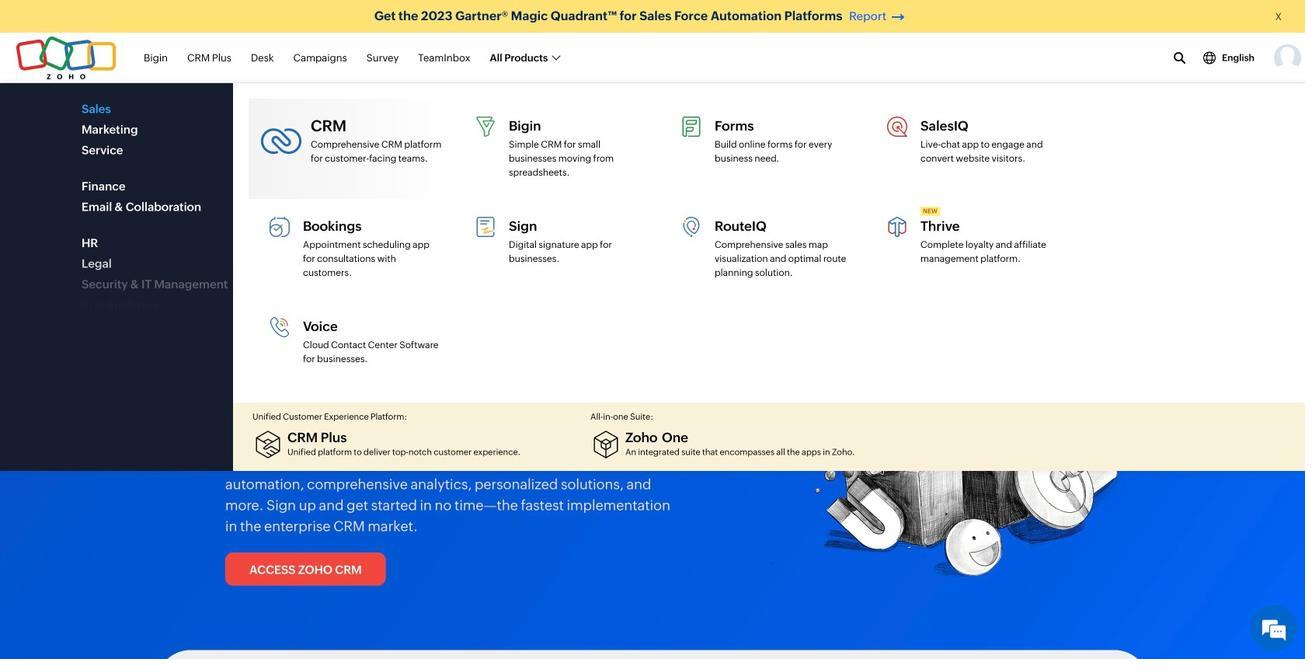 Task type: describe. For each thing, give the bounding box(es) containing it.
greg robinson image
[[1275, 44, 1302, 71]]



Task type: vqa. For each thing, say whether or not it's contained in the screenshot.
CRM HOME BANNER IMAGE
yes



Task type: locate. For each thing, give the bounding box(es) containing it.
crm home banner image
[[769, 152, 1123, 597]]

zoho crm logo image
[[155, 92, 238, 127]]



